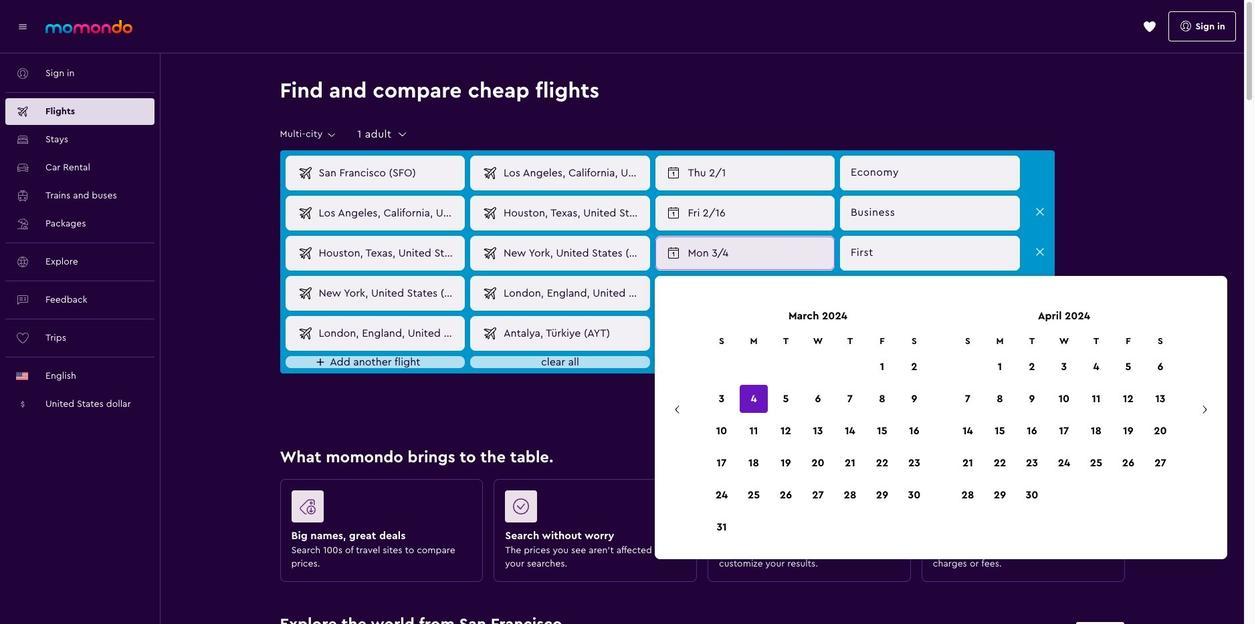 Task type: vqa. For each thing, say whether or not it's contained in the screenshot.
Map 'region'
no



Task type: locate. For each thing, give the bounding box(es) containing it.
To? text field
[[498, 157, 649, 190]]

1 from? text field from the top
[[313, 237, 464, 270]]

From? text field
[[313, 157, 464, 190], [313, 197, 464, 230], [313, 317, 464, 351]]

2 from? text field from the top
[[313, 197, 464, 230]]

3 figure from the left
[[719, 491, 894, 528]]

figure
[[291, 491, 466, 528], [505, 491, 680, 528], [719, 491, 894, 528], [933, 491, 1108, 528]]

from? text field for 2nd to? text field from the bottom
[[313, 277, 464, 310]]

monday march 4th element
[[688, 246, 826, 262]]

1 vertical spatial from? text field
[[313, 277, 464, 310]]

0 vertical spatial from? text field
[[313, 157, 464, 190]]

4 to? text field from the top
[[498, 317, 649, 351]]

From? text field
[[313, 237, 464, 270], [313, 277, 464, 310]]

1 vertical spatial from? text field
[[313, 197, 464, 230]]

from? text field for third to? text field from the bottom
[[313, 237, 464, 270]]

2 vertical spatial from? text field
[[313, 317, 464, 351]]

3 from? text field from the top
[[313, 317, 464, 351]]

0 vertical spatial from? text field
[[313, 237, 464, 270]]

from? text field for first to? text field from the bottom of the page
[[313, 317, 464, 351]]

friday february 16th element
[[688, 205, 826, 221]]

navigation menu image
[[16, 20, 29, 33]]

1 from? text field from the top
[[313, 157, 464, 190]]

To? text field
[[498, 197, 649, 230], [498, 237, 649, 270], [498, 277, 649, 310], [498, 317, 649, 351]]

2 from? text field from the top
[[313, 277, 464, 310]]

from? text field for to? text box
[[313, 157, 464, 190]]



Task type: describe. For each thing, give the bounding box(es) containing it.
2 to? text field from the top
[[498, 237, 649, 270]]

Trip type Multi-city field
[[280, 129, 337, 141]]

1 figure from the left
[[291, 491, 466, 528]]

united states (english) image
[[16, 373, 28, 381]]

Cabin type Economy field
[[840, 156, 1020, 190]]

3 to? text field from the top
[[498, 277, 649, 310]]

Cabin type First field
[[840, 236, 1020, 271]]

from? text field for fourth to? text field from the bottom of the page
[[313, 197, 464, 230]]

thursday february 1st element
[[688, 165, 826, 181]]

1 to? text field from the top
[[498, 197, 649, 230]]

Cabin type Business field
[[840, 196, 1020, 231]]

open trips drawer image
[[1143, 20, 1156, 33]]

start date calendar input use left and right arrow keys to change day. use up and down arrow keys to change week. tab
[[660, 308, 1222, 544]]

2 figure from the left
[[505, 491, 680, 528]]

4 figure from the left
[[933, 491, 1108, 528]]



